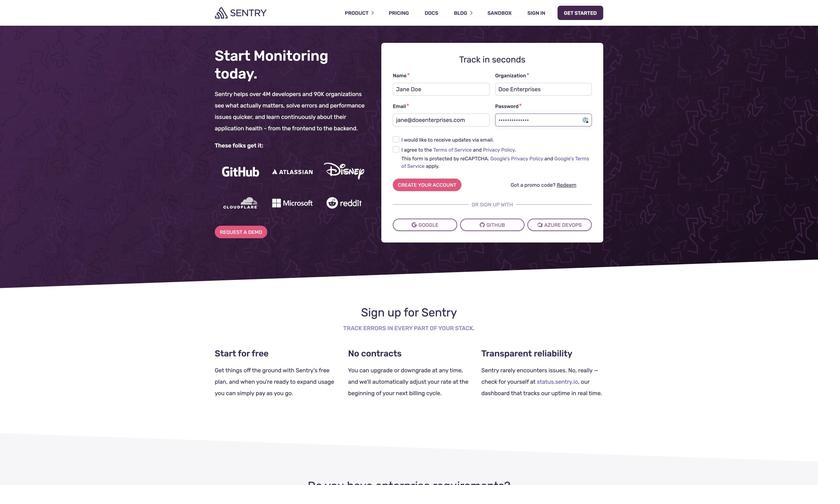 Task type: vqa. For each thing, say whether or not it's contained in the screenshot.
WHAT USE CASE ARE YOU ADDRESSING? HOW MANY EVENTS DO YOU ANTICIPATE SENDING PER MONTH? text field
no



Task type: locate. For each thing, give the bounding box(es) containing it.
Your Name text field
[[393, 83, 490, 96]]



Task type: describe. For each thing, give the bounding box(es) containing it.
you@company.com email field
[[393, 114, 490, 126]]

Password (8+ characters) password field
[[496, 114, 592, 126]]

Organization Name text field
[[496, 83, 592, 96]]



